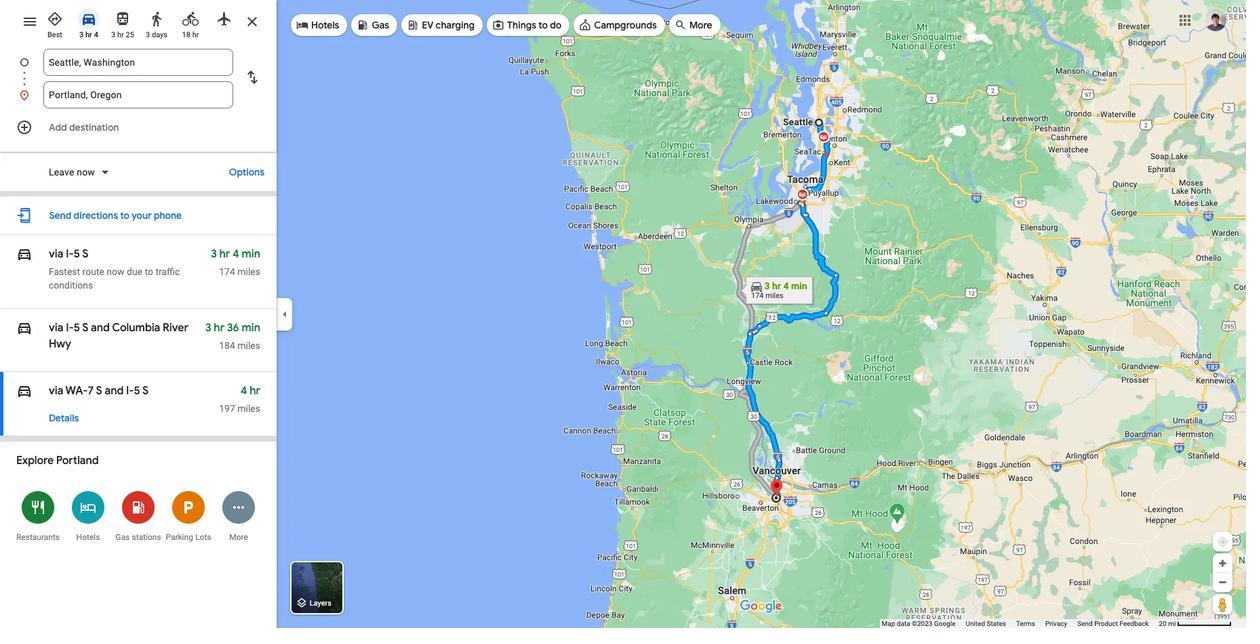 Task type: describe. For each thing, give the bounding box(es) containing it.
 for wa-7 s and i-5 s
[[16, 382, 33, 401]]

map
[[882, 620, 895, 628]]

18 hr radio
[[176, 5, 205, 40]]

send directions to your phone
[[49, 210, 182, 222]]

driving image for wa-7 s and i-5 s
[[16, 382, 33, 401]]

 for i-5 s
[[16, 245, 33, 264]]

hr for 3 hr 36 min 184 miles
[[214, 321, 224, 335]]

send for send directions to your phone
[[49, 210, 71, 222]]

miles for 36
[[238, 340, 260, 351]]

driving image for i-5 s and columbia river hwy
[[16, 319, 33, 338]]

2 list item from the top
[[0, 81, 277, 108]]

ev charging button
[[402, 9, 483, 41]]

via for via i-5 s fastest route now due to traffic conditions
[[49, 247, 63, 261]]

©2023
[[912, 620, 933, 628]]

route
[[82, 266, 104, 277]]

stations
[[132, 533, 161, 542]]

days
[[152, 31, 167, 39]]

options button
[[222, 160, 271, 184]]

4 for 3 hr 4
[[94, 31, 98, 39]]

explore
[[16, 454, 54, 468]]

privacy
[[1046, 620, 1067, 628]]

ev charging
[[422, 19, 475, 31]]

details
[[49, 412, 79, 424]]

terms
[[1016, 620, 1035, 628]]

restaurants button
[[13, 483, 63, 550]]

none field destination portland, oregon
[[49, 81, 228, 108]]

do
[[550, 19, 562, 31]]

3 hr 4
[[79, 31, 98, 39]]

destination
[[69, 121, 119, 134]]

hr for 3 hr 4 min 174 miles
[[219, 247, 230, 261]]

flights image
[[216, 11, 233, 27]]

20 mi button
[[1159, 620, 1232, 628]]

close directions image
[[244, 14, 260, 30]]

7
[[88, 384, 94, 398]]

best
[[47, 31, 62, 39]]

explore portland
[[16, 454, 99, 468]]

driving image inside directions "main content"
[[16, 245, 33, 264]]

3 for 3 days
[[146, 31, 150, 39]]

via for via wa-7 s and i-5 s
[[49, 384, 63, 398]]

add destination button
[[0, 114, 277, 141]]

gas for gas stations
[[116, 533, 130, 542]]

list inside google maps element
[[0, 49, 277, 108]]

hr for 3 hr 4
[[85, 31, 92, 39]]

5 inside the i-5 s and columbia river hwy
[[74, 321, 80, 335]]

via wa-7 s and i-5 s
[[49, 384, 149, 398]]

1 horizontal spatial hotels
[[311, 19, 339, 31]]

wa-
[[65, 384, 88, 398]]

1 vertical spatial and
[[105, 384, 124, 398]]

river
[[163, 321, 188, 335]]

gas stations
[[116, 533, 161, 542]]

charging
[[436, 19, 475, 31]]

5 inside via i-5 s fastest route now due to traffic conditions
[[74, 247, 80, 261]]

google
[[934, 620, 956, 628]]

feedback
[[1120, 620, 1149, 628]]

campgrounds button
[[574, 9, 665, 41]]

20
[[1159, 620, 1167, 628]]

3 for 3 hr 36 min 184 miles
[[205, 321, 211, 335]]

google account: nolan park  
(nolan.park@adept.ai) image
[[1205, 9, 1227, 31]]

0 vertical spatial more
[[689, 19, 712, 31]]

united states
[[966, 620, 1006, 628]]

1 list item from the top
[[0, 49, 277, 92]]

collapse side panel image
[[277, 307, 292, 322]]

layers
[[310, 600, 332, 608]]

hwy
[[49, 338, 71, 351]]

more inside directions "main content"
[[229, 533, 248, 542]]

18
[[182, 31, 190, 39]]

options
[[229, 166, 264, 178]]

traffic
[[156, 266, 180, 277]]

leave now option
[[49, 165, 98, 179]]

i-5 s and columbia river hwy
[[49, 321, 188, 351]]

leave now button
[[43, 165, 115, 182]]

columbia
[[112, 321, 160, 335]]

Best radio
[[41, 5, 69, 40]]

3 hr 36 min 184 miles
[[205, 321, 260, 351]]

s inside via i-5 s fastest route now due to traffic conditions
[[82, 247, 88, 261]]

lots
[[195, 533, 211, 542]]

google maps element
[[0, 0, 1246, 629]]

miles for 4
[[238, 266, 260, 277]]

campgrounds
[[594, 19, 657, 31]]

s inside the i-5 s and columbia river hwy
[[82, 321, 88, 335]]

4 for 3 hr 4 min 174 miles
[[233, 247, 239, 261]]

gas stations button
[[113, 483, 163, 550]]

20 mi
[[1159, 620, 1176, 628]]

via for via
[[49, 321, 66, 335]]

map data ©2023 google
[[882, 620, 956, 628]]

parking
[[166, 533, 193, 542]]

1 horizontal spatial hotels button
[[291, 9, 347, 41]]

phone
[[154, 210, 182, 222]]

36
[[227, 321, 239, 335]]

terms button
[[1016, 620, 1035, 629]]

send product feedback button
[[1078, 620, 1149, 629]]

and inside the i-5 s and columbia river hwy
[[91, 321, 110, 335]]

i- inside the i-5 s and columbia river hwy
[[66, 321, 74, 335]]

restaurants
[[16, 533, 60, 542]]

2 vertical spatial 5
[[134, 384, 140, 398]]

via i-5 s fastest route now due to traffic conditions
[[49, 247, 180, 291]]



Task type: locate. For each thing, give the bounding box(es) containing it.
4 inside radio
[[94, 31, 98, 39]]

united states button
[[966, 620, 1006, 629]]

none field down 25
[[49, 49, 228, 76]]

0 vertical spatial 4
[[94, 31, 98, 39]]

3 days radio
[[142, 5, 171, 40]]

0 horizontal spatial driving image
[[16, 245, 33, 264]]

Starting point Seattle, Washington field
[[49, 54, 228, 71]]

now left due
[[107, 266, 124, 277]]

hr inside 3 hr 36 min 184 miles
[[214, 321, 224, 335]]

3 hr 25
[[111, 31, 134, 39]]

via
[[49, 247, 63, 261], [49, 321, 66, 335], [49, 384, 63, 398]]

hr inside 3 hr 4 min 174 miles
[[219, 247, 230, 261]]

3 inside 3 days 'option'
[[146, 31, 150, 39]]

miles right 174
[[238, 266, 260, 277]]

gas for gas
[[372, 19, 389, 31]]

via up the fastest
[[49, 247, 63, 261]]

hr for 3 hr 25
[[117, 31, 124, 39]]

 for i-5 s and columbia river hwy
[[16, 319, 33, 338]]

send inside send directions to your phone button
[[49, 210, 71, 222]]

0 vertical spatial and
[[91, 321, 110, 335]]

i- up the fastest
[[66, 247, 74, 261]]

data
[[897, 620, 910, 628]]

0 vertical spatial 
[[16, 245, 33, 264]]

184
[[219, 340, 235, 351]]

1 vertical spatial min
[[242, 321, 260, 335]]

hotels button left gas stations
[[63, 483, 113, 550]]

1 vertical spatial i-
[[66, 321, 74, 335]]

1 via from the top
[[49, 247, 63, 261]]

portland
[[56, 454, 99, 468]]

states
[[987, 620, 1006, 628]]

2 miles from the top
[[238, 340, 260, 351]]

miles inside 4 hr 197 miles
[[238, 403, 260, 414]]

1 vertical spatial 5
[[74, 321, 80, 335]]

hr
[[85, 31, 92, 39], [117, 31, 124, 39], [192, 31, 199, 39], [219, 247, 230, 261], [214, 321, 224, 335], [250, 384, 260, 398]]

4 inside 4 hr 197 miles
[[241, 384, 247, 398]]

driving image left the wa- at left
[[16, 382, 33, 401]]

driving image inside 3 hr 4 radio
[[81, 11, 97, 27]]

reverse starting point and destination image
[[244, 69, 260, 85]]

1 vertical spatial send
[[1078, 620, 1093, 628]]

hotels left gas button
[[311, 19, 339, 31]]

2 horizontal spatial 4
[[241, 384, 247, 398]]

now
[[77, 167, 95, 178], [107, 266, 124, 277]]

0 vertical spatial more button
[[669, 9, 721, 41]]

hotels left gas stations
[[76, 533, 100, 542]]

1 vertical spatial 4
[[233, 247, 239, 261]]

now inside option
[[77, 167, 95, 178]]

transit image
[[115, 11, 131, 27]]

3 inside 3 hr 4 min 174 miles
[[211, 247, 217, 261]]

1 horizontal spatial send
[[1078, 620, 1093, 628]]

miles right 197 at bottom left
[[238, 403, 260, 414]]

2 driving image from the top
[[16, 382, 33, 401]]

1 vertical spatial more
[[229, 533, 248, 542]]

things
[[507, 19, 536, 31]]

cannot access your location image
[[1217, 536, 1229, 549]]

via up hwy
[[49, 321, 66, 335]]

1 miles from the top
[[238, 266, 260, 277]]

hotels inside directions "main content"
[[76, 533, 100, 542]]

via inside via i-5 s fastest route now due to traffic conditions
[[49, 247, 63, 261]]

footer inside google maps element
[[882, 620, 1159, 629]]

min inside 3 hr 4 min 174 miles
[[242, 247, 260, 261]]

show street view coverage image
[[1213, 595, 1233, 615]]

list item down 25
[[0, 49, 277, 92]]

1 none field from the top
[[49, 49, 228, 76]]

hotels
[[311, 19, 339, 31], [76, 533, 100, 542]]

1 vertical spatial more button
[[214, 483, 264, 550]]

1 vertical spatial 
[[16, 319, 33, 338]]

1 vertical spatial none field
[[49, 81, 228, 108]]

1 vertical spatial miles
[[238, 340, 260, 351]]

cycling image
[[182, 11, 199, 27]]

gas button
[[352, 9, 397, 41]]

2 vertical spatial 
[[16, 382, 33, 401]]

send product feedback
[[1078, 620, 1149, 628]]

174
[[219, 266, 235, 277]]

ev
[[422, 19, 434, 31]]

5 right 7
[[134, 384, 140, 398]]


[[16, 245, 33, 264], [16, 319, 33, 338], [16, 382, 33, 401]]

miles inside 3 hr 4 min 174 miles
[[238, 266, 260, 277]]

hr for 18 hr
[[192, 31, 199, 39]]

list item
[[0, 49, 277, 92], [0, 81, 277, 108]]

3 for 3 hr 25
[[111, 31, 115, 39]]

5 up the fastest
[[74, 247, 80, 261]]

0 horizontal spatial now
[[77, 167, 95, 178]]

send for send product feedback
[[1078, 620, 1093, 628]]

via left the wa- at left
[[49, 384, 63, 398]]

1 min from the top
[[242, 247, 260, 261]]

2 vertical spatial 4
[[241, 384, 247, 398]]

1 vertical spatial via
[[49, 321, 66, 335]]

driving image containing 
[[16, 245, 33, 264]]

conditions
[[49, 280, 93, 291]]

gas inside gas button
[[372, 19, 389, 31]]

leave now
[[49, 167, 95, 178]]

send left directions
[[49, 210, 71, 222]]

i-
[[66, 247, 74, 261], [66, 321, 74, 335], [126, 384, 134, 398]]

hr left 25
[[117, 31, 124, 39]]

0 vertical spatial none field
[[49, 49, 228, 76]]

gas left 'ev'
[[372, 19, 389, 31]]

1 vertical spatial driving image
[[16, 382, 33, 401]]

4 left the 3 hr 25
[[94, 31, 98, 39]]

3 inside 3 hr 4 radio
[[79, 31, 84, 39]]

driving image left hwy
[[16, 319, 33, 338]]

and right 7
[[105, 384, 124, 398]]

zoom in image
[[1218, 559, 1228, 569]]

0 vertical spatial min
[[242, 247, 260, 261]]

0 vertical spatial hotels button
[[291, 9, 347, 41]]

details button
[[42, 406, 86, 431]]

3 inside 3 hr 25 radio
[[111, 31, 115, 39]]

1 vertical spatial gas
[[116, 533, 130, 542]]

2 horizontal spatial to
[[539, 19, 548, 31]]

directions main content
[[0, 0, 277, 629]]

zoom out image
[[1218, 578, 1228, 588]]

4 hr 197 miles
[[219, 384, 260, 414]]

due
[[127, 266, 142, 277]]

3 hr 4 min 174 miles
[[211, 247, 260, 277]]

i- inside via i-5 s fastest route now due to traffic conditions
[[66, 247, 74, 261]]

4 down 3 hr 36 min 184 miles
[[241, 384, 247, 398]]

to left your
[[120, 210, 129, 222]]

directions
[[74, 210, 118, 222]]

2 vertical spatial via
[[49, 384, 63, 398]]

fastest
[[49, 266, 80, 277]]

driving image
[[81, 11, 97, 27], [16, 245, 33, 264]]

0 vertical spatial to
[[539, 19, 548, 31]]

to inside via i-5 s fastest route now due to traffic conditions
[[145, 266, 153, 277]]

3 miles from the top
[[238, 403, 260, 414]]

3
[[79, 31, 84, 39], [111, 31, 115, 39], [146, 31, 150, 39], [211, 247, 217, 261], [205, 321, 211, 335]]

none field starting point seattle, washington
[[49, 49, 228, 76]]

to inside button
[[120, 210, 129, 222]]

0 horizontal spatial more button
[[214, 483, 264, 550]]

18 hr
[[182, 31, 199, 39]]

list
[[0, 49, 277, 108]]

2  from the top
[[16, 319, 33, 338]]

your
[[132, 210, 152, 222]]

send directions to your phone button
[[42, 202, 189, 229]]

gas
[[372, 19, 389, 31], [116, 533, 130, 542]]

to left do
[[539, 19, 548, 31]]

hr down 3 hr 36 min 184 miles
[[250, 384, 260, 398]]

best travel modes image
[[47, 11, 63, 27]]

4 inside 3 hr 4 min 174 miles
[[233, 247, 239, 261]]

1 vertical spatial hotels button
[[63, 483, 113, 550]]

more
[[689, 19, 712, 31], [229, 533, 248, 542]]

0 vertical spatial gas
[[372, 19, 389, 31]]

1 vertical spatial now
[[107, 266, 124, 277]]

privacy button
[[1046, 620, 1067, 629]]

hotels button left gas button
[[291, 9, 347, 41]]

5 down the "conditions"
[[74, 321, 80, 335]]

0 vertical spatial i-
[[66, 247, 74, 261]]

1 horizontal spatial to
[[145, 266, 153, 277]]

0 vertical spatial send
[[49, 210, 71, 222]]

1 vertical spatial hotels
[[76, 533, 100, 542]]

footer containing map data ©2023 google
[[882, 620, 1159, 629]]

send left product
[[1078, 620, 1093, 628]]

1 horizontal spatial driving image
[[81, 11, 97, 27]]

send
[[49, 210, 71, 222], [1078, 620, 1093, 628]]

hr inside 4 hr 197 miles
[[250, 384, 260, 398]]

hr inside option
[[192, 31, 199, 39]]

Destination Portland, Oregon field
[[49, 87, 228, 103]]

2 vertical spatial i-
[[126, 384, 134, 398]]

united
[[966, 620, 985, 628]]

1 horizontal spatial more button
[[669, 9, 721, 41]]

add destination
[[49, 121, 119, 134]]

0 horizontal spatial more
[[229, 533, 248, 542]]

walking image
[[148, 11, 165, 27]]

2 min from the top
[[242, 321, 260, 335]]

and left columbia
[[91, 321, 110, 335]]

1 horizontal spatial gas
[[372, 19, 389, 31]]

things to do button
[[487, 9, 570, 41]]

3  from the top
[[16, 382, 33, 401]]

i- right 7
[[126, 384, 134, 398]]

1  from the top
[[16, 245, 33, 264]]

footer
[[882, 620, 1159, 629]]

s
[[82, 247, 88, 261], [82, 321, 88, 335], [96, 384, 102, 398], [142, 384, 149, 398]]

hr up 174
[[219, 247, 230, 261]]

hr right 18
[[192, 31, 199, 39]]

miles right 184
[[238, 340, 260, 351]]

hr left 36
[[214, 321, 224, 335]]

3 for 3 hr 4 min 174 miles
[[211, 247, 217, 261]]

list item up add destination button
[[0, 81, 277, 108]]

0 vertical spatial driving image
[[16, 319, 33, 338]]

0 vertical spatial miles
[[238, 266, 260, 277]]

now inside via i-5 s fastest route now due to traffic conditions
[[107, 266, 124, 277]]

gas left stations
[[116, 533, 130, 542]]

to
[[539, 19, 548, 31], [120, 210, 129, 222], [145, 266, 153, 277]]

0 vertical spatial driving image
[[81, 11, 97, 27]]

0 vertical spatial hotels
[[311, 19, 339, 31]]

min
[[242, 247, 260, 261], [242, 321, 260, 335]]

parking lots button
[[163, 483, 214, 550]]

min for 3 hr 36 min
[[242, 321, 260, 335]]

hotels button
[[291, 9, 347, 41], [63, 483, 113, 550]]

2 vertical spatial to
[[145, 266, 153, 277]]

2 none field from the top
[[49, 81, 228, 108]]

miles inside 3 hr 36 min 184 miles
[[238, 340, 260, 351]]

more button
[[669, 9, 721, 41], [214, 483, 264, 550]]

None radio
[[210, 5, 239, 30]]

1 vertical spatial to
[[120, 210, 129, 222]]

min for 3 hr 4 min
[[242, 247, 260, 261]]

0 horizontal spatial send
[[49, 210, 71, 222]]

i- up hwy
[[66, 321, 74, 335]]

5
[[74, 247, 80, 261], [74, 321, 80, 335], [134, 384, 140, 398]]

mi
[[1169, 620, 1176, 628]]

0 horizontal spatial 4
[[94, 31, 98, 39]]

things to do
[[507, 19, 562, 31]]

1 vertical spatial driving image
[[16, 245, 33, 264]]

0 horizontal spatial to
[[120, 210, 129, 222]]

add
[[49, 121, 67, 134]]

3 inside 3 hr 36 min 184 miles
[[205, 321, 211, 335]]

3 for 3 hr 4
[[79, 31, 84, 39]]

3 days
[[146, 31, 167, 39]]

1 horizontal spatial now
[[107, 266, 124, 277]]

0 horizontal spatial gas
[[116, 533, 130, 542]]

driving image
[[16, 319, 33, 338], [16, 382, 33, 401]]

197
[[219, 403, 235, 414]]

0 vertical spatial via
[[49, 247, 63, 261]]

0 vertical spatial now
[[77, 167, 95, 178]]

0 horizontal spatial hotels
[[76, 533, 100, 542]]

parking lots
[[166, 533, 211, 542]]

1 horizontal spatial 4
[[233, 247, 239, 261]]

4 up 174
[[233, 247, 239, 261]]

none field up add destination button
[[49, 81, 228, 108]]

25
[[126, 31, 134, 39]]

now right leave
[[77, 167, 95, 178]]

to right due
[[145, 266, 153, 277]]

0 vertical spatial 5
[[74, 247, 80, 261]]

None field
[[49, 49, 228, 76], [49, 81, 228, 108]]

3 hr 4 radio
[[75, 5, 103, 40]]

hr for 4 hr 197 miles
[[250, 384, 260, 398]]

min inside 3 hr 36 min 184 miles
[[242, 321, 260, 335]]

2 vertical spatial miles
[[238, 403, 260, 414]]

send inside send product feedback button
[[1078, 620, 1093, 628]]

0 horizontal spatial hotels button
[[63, 483, 113, 550]]

hr right best
[[85, 31, 92, 39]]

2 via from the top
[[49, 321, 66, 335]]

3 via from the top
[[49, 384, 63, 398]]

3 hr 25 radio
[[108, 5, 137, 40]]

1 horizontal spatial more
[[689, 19, 712, 31]]

1 driving image from the top
[[16, 319, 33, 338]]

gas inside gas stations 'button'
[[116, 533, 130, 542]]

to inside button
[[539, 19, 548, 31]]

leave
[[49, 167, 74, 178]]

miles
[[238, 266, 260, 277], [238, 340, 260, 351], [238, 403, 260, 414]]

product
[[1094, 620, 1118, 628]]



Task type: vqa. For each thing, say whether or not it's contained in the screenshot.
Gas to the right
yes



